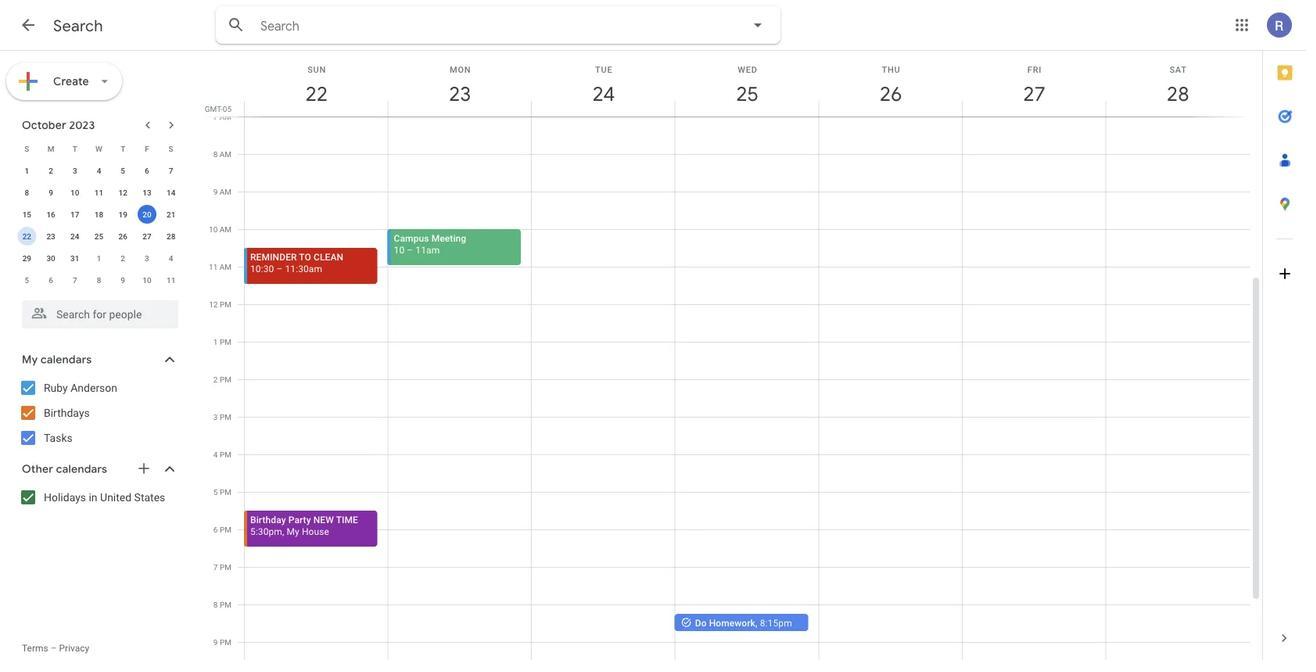 Task type: describe. For each thing, give the bounding box(es) containing it.
9 for 9 pm
[[214, 638, 218, 647]]

w
[[96, 144, 102, 153]]

my calendars button
[[3, 347, 194, 372]]

row group containing 1
[[15, 160, 183, 291]]

homework
[[709, 618, 756, 629]]

2 pm
[[214, 375, 232, 384]]

16
[[46, 210, 55, 219]]

pm for 3 pm
[[220, 412, 232, 422]]

row containing 8
[[15, 182, 183, 203]]

22 inside 'column header'
[[305, 81, 327, 107]]

row containing s
[[15, 138, 183, 160]]

30
[[46, 254, 55, 263]]

11 for 11 element
[[95, 188, 103, 197]]

reminder
[[250, 252, 297, 263]]

calendars for my calendars
[[41, 353, 92, 367]]

november 2 element
[[114, 249, 132, 268]]

5:30pm
[[250, 526, 282, 537]]

1 for 1 pm
[[214, 337, 218, 347]]

8 am
[[213, 149, 232, 159]]

22 column header
[[244, 51, 389, 117]]

pm for 5 pm
[[220, 487, 232, 497]]

birthdays
[[44, 406, 90, 419]]

11:30am
[[285, 263, 322, 274]]

12 for 12 pm
[[209, 300, 218, 309]]

pm for 12 pm
[[220, 300, 232, 309]]

12 element
[[114, 183, 132, 202]]

Search for people text field
[[31, 300, 169, 329]]

privacy
[[59, 643, 89, 654]]

4 for 4 pm
[[214, 450, 218, 459]]

go back image
[[19, 16, 38, 34]]

calendars for other calendars
[[56, 462, 107, 477]]

2023
[[69, 118, 95, 132]]

10 am
[[209, 225, 232, 234]]

8 for 8 am
[[213, 149, 218, 159]]

11 am
[[209, 262, 232, 272]]

– inside reminder to clean 10:30 – 11:30am
[[277, 263, 283, 274]]

24 inside 24 column header
[[592, 81, 614, 107]]

pm for 7 pm
[[220, 563, 232, 572]]

house
[[302, 526, 329, 537]]

terms link
[[22, 643, 48, 654]]

4 pm
[[214, 450, 232, 459]]

row containing 22
[[15, 225, 183, 247]]

my calendars
[[22, 353, 92, 367]]

search heading
[[53, 16, 103, 36]]

other
[[22, 462, 53, 477]]

pm for 8 pm
[[220, 600, 232, 610]]

campus meeting 10 – 11am
[[394, 233, 467, 255]]

wed 25
[[735, 65, 758, 107]]

25 inside october 2023 grid
[[95, 232, 103, 241]]

14 element
[[162, 183, 180, 202]]

10 for 10 element
[[70, 188, 79, 197]]

3 pm
[[214, 412, 232, 422]]

Search text field
[[261, 18, 705, 34]]

20, today element
[[138, 205, 156, 224]]

mon 23
[[448, 65, 471, 107]]

am for 8 am
[[220, 149, 232, 159]]

0 vertical spatial 4
[[97, 166, 101, 175]]

26 link
[[873, 76, 909, 112]]

21
[[167, 210, 176, 219]]

november 10 element
[[138, 271, 156, 290]]

united
[[100, 491, 132, 504]]

pm for 1 pm
[[220, 337, 232, 347]]

do
[[695, 618, 707, 629]]

28 link
[[1161, 76, 1197, 112]]

05
[[223, 104, 232, 113]]

17 element
[[66, 205, 84, 224]]

0 horizontal spatial 3
[[73, 166, 77, 175]]

new
[[314, 514, 334, 525]]

13 element
[[138, 183, 156, 202]]

campus
[[394, 233, 429, 244]]

29
[[22, 254, 31, 263]]

21 element
[[162, 205, 180, 224]]

26 column header
[[819, 51, 963, 117]]

27 inside column header
[[1023, 81, 1045, 107]]

november 6 element
[[42, 271, 60, 290]]

in
[[89, 491, 97, 504]]

party
[[288, 514, 311, 525]]

27 link
[[1017, 76, 1053, 112]]

holidays in united states
[[44, 491, 165, 504]]

am for 11 am
[[220, 262, 232, 272]]

0 vertical spatial 6
[[145, 166, 149, 175]]

28 inside october 2023 grid
[[167, 232, 176, 241]]

– inside campus meeting 10 – 11am
[[407, 245, 413, 255]]

23 link
[[442, 76, 478, 112]]

birthday party new time 5:30pm , my house
[[250, 514, 358, 537]]

1 for november 1 "element"
[[97, 254, 101, 263]]

16 element
[[42, 205, 60, 224]]

13
[[143, 188, 151, 197]]

gmt-
[[205, 104, 223, 113]]

my calendars list
[[3, 376, 194, 451]]

23 inside 23 element
[[46, 232, 55, 241]]

26 inside october 2023 grid
[[119, 232, 127, 241]]

to
[[299, 252, 311, 263]]

9 for 9 am
[[213, 187, 218, 196]]

5 for november 5 element
[[25, 275, 29, 285]]

17
[[70, 210, 79, 219]]

states
[[134, 491, 165, 504]]

terms
[[22, 643, 48, 654]]

25 link
[[730, 76, 766, 112]]

28 element
[[162, 227, 180, 246]]

fri
[[1028, 65, 1042, 74]]

22 cell
[[15, 225, 39, 247]]

0 horizontal spatial 2
[[49, 166, 53, 175]]

pm for 9 pm
[[220, 638, 232, 647]]

7 for 7 am
[[213, 112, 218, 121]]

october
[[22, 118, 66, 132]]

sat
[[1170, 65, 1188, 74]]

1 vertical spatial ,
[[756, 618, 758, 629]]

october 2023 grid
[[15, 138, 183, 291]]

november 9 element
[[114, 271, 132, 290]]

1 s from the left
[[25, 144, 29, 153]]

am for 9 am
[[220, 187, 232, 196]]

november 7 element
[[66, 271, 84, 290]]

7 pm
[[214, 563, 232, 572]]

19 element
[[114, 205, 132, 224]]

anderson
[[71, 381, 117, 394]]

november 5 element
[[17, 271, 36, 290]]

2 t from the left
[[121, 144, 125, 153]]

24 inside 24 element
[[70, 232, 79, 241]]

1 pm
[[214, 337, 232, 347]]

10:30
[[250, 263, 274, 274]]



Task type: vqa. For each thing, say whether or not it's contained in the screenshot.
the bottommost the October
no



Task type: locate. For each thing, give the bounding box(es) containing it.
19
[[119, 210, 127, 219]]

meeting
[[432, 233, 467, 244]]

25 column header
[[675, 51, 819, 117]]

sun
[[308, 65, 326, 74]]

3 row from the top
[[15, 182, 183, 203]]

clean
[[314, 252, 344, 263]]

12 inside october 2023 grid
[[119, 188, 127, 197]]

22 inside cell
[[22, 232, 31, 241]]

6 pm
[[214, 525, 232, 534]]

11 up the 18
[[95, 188, 103, 197]]

5 am from the top
[[220, 262, 232, 272]]

4 row from the top
[[15, 203, 183, 225]]

1 vertical spatial 6
[[49, 275, 53, 285]]

25 inside wed 25
[[735, 81, 758, 107]]

1 vertical spatial 22
[[22, 232, 31, 241]]

t
[[73, 144, 77, 153], [121, 144, 125, 153]]

11am
[[416, 245, 440, 255]]

8 pm from the top
[[220, 563, 232, 572]]

tue 24
[[592, 65, 614, 107]]

pm for 2 pm
[[220, 375, 232, 384]]

calendars
[[41, 353, 92, 367], [56, 462, 107, 477]]

0 vertical spatial 22
[[305, 81, 327, 107]]

2 row from the top
[[15, 160, 183, 182]]

am
[[220, 112, 232, 121], [220, 149, 232, 159], [220, 187, 232, 196], [220, 225, 232, 234], [220, 262, 232, 272]]

tab list
[[1264, 51, 1307, 617]]

0 horizontal spatial 11
[[95, 188, 103, 197]]

pm down 3 pm
[[220, 450, 232, 459]]

m
[[47, 144, 54, 153]]

1 horizontal spatial 26
[[879, 81, 901, 107]]

thu
[[882, 65, 901, 74]]

0 vertical spatial 3
[[73, 166, 77, 175]]

row down november 1 "element"
[[15, 269, 183, 291]]

0 horizontal spatial 1
[[25, 166, 29, 175]]

terms – privacy
[[22, 643, 89, 654]]

row containing 29
[[15, 247, 183, 269]]

4 down 3 pm
[[214, 450, 218, 459]]

1 inside "element"
[[97, 254, 101, 263]]

2 vertical spatial 5
[[214, 487, 218, 497]]

6 for november 6 element
[[49, 275, 53, 285]]

0 vertical spatial 2
[[49, 166, 53, 175]]

1 horizontal spatial 5
[[121, 166, 125, 175]]

1 vertical spatial 5
[[25, 275, 29, 285]]

ruby
[[44, 381, 68, 394]]

23 up 30
[[46, 232, 55, 241]]

0 vertical spatial ,
[[282, 526, 284, 537]]

30 element
[[42, 249, 60, 268]]

3 up 4 pm
[[214, 412, 218, 422]]

0 horizontal spatial my
[[22, 353, 38, 367]]

4 am from the top
[[220, 225, 232, 234]]

2 horizontal spatial 1
[[214, 337, 218, 347]]

23 down "mon"
[[448, 81, 471, 107]]

2 horizontal spatial 4
[[214, 450, 218, 459]]

gmt-05
[[205, 104, 232, 113]]

6 row from the top
[[15, 247, 183, 269]]

22
[[305, 81, 327, 107], [22, 232, 31, 241]]

2 vertical spatial 3
[[214, 412, 218, 422]]

10 for november 10 element
[[143, 275, 151, 285]]

5 row from the top
[[15, 225, 183, 247]]

1 down 12 pm
[[214, 337, 218, 347]]

october 2023
[[22, 118, 95, 132]]

9 for november 9 element
[[121, 275, 125, 285]]

22 link
[[299, 76, 335, 112]]

mon
[[450, 65, 471, 74]]

28 column header
[[1106, 51, 1250, 117]]

25 down wed
[[735, 81, 758, 107]]

7 pm from the top
[[220, 525, 232, 534]]

pm down the 7 pm
[[220, 600, 232, 610]]

am for 7 am
[[220, 112, 232, 121]]

2 horizontal spatial 3
[[214, 412, 218, 422]]

26 down thu
[[879, 81, 901, 107]]

1 horizontal spatial 11
[[167, 275, 176, 285]]

15 element
[[17, 205, 36, 224]]

, down birthday
[[282, 526, 284, 537]]

3
[[73, 166, 77, 175], [145, 254, 149, 263], [214, 412, 218, 422]]

3 up november 10 element
[[145, 254, 149, 263]]

0 horizontal spatial t
[[73, 144, 77, 153]]

None search field
[[216, 6, 781, 44], [0, 294, 194, 329], [216, 6, 781, 44]]

23 inside mon 23
[[448, 81, 471, 107]]

4 inside grid
[[214, 450, 218, 459]]

ruby anderson
[[44, 381, 117, 394]]

7 left 05
[[213, 112, 218, 121]]

2 vertical spatial 11
[[167, 275, 176, 285]]

pm for 4 pm
[[220, 450, 232, 459]]

fri 27
[[1023, 65, 1045, 107]]

row containing 15
[[15, 203, 183, 225]]

2 s from the left
[[169, 144, 173, 153]]

november 3 element
[[138, 249, 156, 268]]

1 am from the top
[[220, 112, 232, 121]]

other calendars button
[[3, 457, 194, 482]]

15
[[22, 210, 31, 219]]

privacy link
[[59, 643, 89, 654]]

9 down november 2 element
[[121, 275, 125, 285]]

4 pm from the top
[[220, 412, 232, 422]]

18
[[95, 210, 103, 219]]

– down reminder
[[277, 263, 283, 274]]

3 for 3 pm
[[214, 412, 218, 422]]

22 up the 29
[[22, 232, 31, 241]]

1 horizontal spatial 28
[[1166, 81, 1189, 107]]

8 up 15 element
[[25, 188, 29, 197]]

31
[[70, 254, 79, 263]]

2 for november 2 element
[[121, 254, 125, 263]]

1 horizontal spatial 12
[[209, 300, 218, 309]]

0 vertical spatial calendars
[[41, 353, 92, 367]]

10 for 10 am
[[209, 225, 218, 234]]

0 vertical spatial –
[[407, 245, 413, 255]]

5 pm from the top
[[220, 450, 232, 459]]

grid containing 22
[[200, 51, 1263, 660]]

1 inside grid
[[214, 337, 218, 347]]

–
[[407, 245, 413, 255], [277, 263, 283, 274], [51, 643, 57, 654]]

6 pm from the top
[[220, 487, 232, 497]]

8 for 8 pm
[[214, 600, 218, 610]]

am left 10:30
[[220, 262, 232, 272]]

6 down "5 pm"
[[214, 525, 218, 534]]

27 down fri
[[1023, 81, 1045, 107]]

november 1 element
[[90, 249, 108, 268]]

20
[[143, 210, 151, 219]]

pm down 4 pm
[[220, 487, 232, 497]]

12 down 11 am
[[209, 300, 218, 309]]

0 horizontal spatial –
[[51, 643, 57, 654]]

18 element
[[90, 205, 108, 224]]

row up 18 element
[[15, 182, 183, 203]]

0 horizontal spatial 12
[[119, 188, 127, 197]]

wed
[[738, 65, 758, 74]]

8 inside november 8 element
[[97, 275, 101, 285]]

12
[[119, 188, 127, 197], [209, 300, 218, 309]]

7 up 8 pm
[[214, 563, 218, 572]]

2 horizontal spatial 5
[[214, 487, 218, 497]]

2 vertical spatial 2
[[214, 375, 218, 384]]

6 down '30' element on the top
[[49, 275, 53, 285]]

28 inside column header
[[1166, 81, 1189, 107]]

9 up 10 am
[[213, 187, 218, 196]]

27 down 20
[[143, 232, 151, 241]]

2 down 1 pm
[[214, 375, 218, 384]]

8
[[213, 149, 218, 159], [25, 188, 29, 197], [97, 275, 101, 285], [214, 600, 218, 610]]

7 row from the top
[[15, 269, 183, 291]]

row up 25 element
[[15, 203, 183, 225]]

, left 8:15pm
[[756, 618, 758, 629]]

26 down "19"
[[119, 232, 127, 241]]

pm down 1 pm
[[220, 375, 232, 384]]

my
[[22, 353, 38, 367], [287, 526, 300, 537]]

reminder to clean 10:30 – 11:30am
[[250, 252, 344, 274]]

grid
[[200, 51, 1263, 660]]

2 down m
[[49, 166, 53, 175]]

1 vertical spatial 3
[[145, 254, 149, 263]]

calendars up in
[[56, 462, 107, 477]]

2 vertical spatial 1
[[214, 337, 218, 347]]

1 vertical spatial 24
[[70, 232, 79, 241]]

8 pm
[[214, 600, 232, 610]]

none search field the search for people
[[0, 294, 194, 329]]

am down 9 am
[[220, 225, 232, 234]]

november 8 element
[[90, 271, 108, 290]]

0 horizontal spatial 5
[[25, 275, 29, 285]]

add other calendars image
[[136, 461, 152, 477]]

calendars up ruby
[[41, 353, 92, 367]]

10 element
[[66, 183, 84, 202]]

25 element
[[90, 227, 108, 246]]

november 4 element
[[162, 249, 180, 268]]

0 horizontal spatial 25
[[95, 232, 103, 241]]

birthday
[[250, 514, 286, 525]]

0 horizontal spatial s
[[25, 144, 29, 153]]

2 horizontal spatial 6
[[214, 525, 218, 534]]

row down "w"
[[15, 160, 183, 182]]

0 horizontal spatial 24
[[70, 232, 79, 241]]

26 inside column header
[[879, 81, 901, 107]]

11 for 11 am
[[209, 262, 218, 272]]

s right f
[[169, 144, 173, 153]]

– down the campus
[[407, 245, 413, 255]]

0 horizontal spatial 4
[[97, 166, 101, 175]]

0 horizontal spatial ,
[[282, 526, 284, 537]]

my inside the birthday party new time 5:30pm , my house
[[287, 526, 300, 537]]

6 for 6 pm
[[214, 525, 218, 534]]

1 up 15 element
[[25, 166, 29, 175]]

23 column header
[[388, 51, 532, 117]]

4 inside november 4 element
[[169, 254, 173, 263]]

10 up 11 am
[[209, 225, 218, 234]]

1 horizontal spatial s
[[169, 144, 173, 153]]

1 horizontal spatial ,
[[756, 618, 758, 629]]

do homework , 8:15pm
[[695, 618, 792, 629]]

1 horizontal spatial 24
[[592, 81, 614, 107]]

29 element
[[17, 249, 36, 268]]

4 for november 4 element at the left top
[[169, 254, 173, 263]]

other calendars
[[22, 462, 107, 477]]

0 vertical spatial 12
[[119, 188, 127, 197]]

3 am from the top
[[220, 187, 232, 196]]

24 down tue
[[592, 81, 614, 107]]

24 column header
[[531, 51, 676, 117]]

1 horizontal spatial –
[[277, 263, 283, 274]]

7 up 14 element
[[169, 166, 173, 175]]

thu 26
[[879, 65, 901, 107]]

10 pm from the top
[[220, 638, 232, 647]]

holidays
[[44, 491, 86, 504]]

14
[[167, 188, 176, 197]]

1 vertical spatial 26
[[119, 232, 127, 241]]

8 down november 1 "element"
[[97, 275, 101, 285]]

time
[[336, 514, 358, 525]]

0 vertical spatial 28
[[1166, 81, 1189, 107]]

1 pm from the top
[[220, 300, 232, 309]]

1 horizontal spatial 6
[[145, 166, 149, 175]]

7 for the november 7 element
[[73, 275, 77, 285]]

9 up 16 element on the left top
[[49, 188, 53, 197]]

0 vertical spatial my
[[22, 353, 38, 367]]

27 column header
[[962, 51, 1107, 117]]

tasks
[[44, 432, 73, 444]]

pm up 4 pm
[[220, 412, 232, 422]]

,
[[282, 526, 284, 537], [756, 618, 758, 629]]

2 pm from the top
[[220, 337, 232, 347]]

2 vertical spatial –
[[51, 643, 57, 654]]

1 vertical spatial 1
[[97, 254, 101, 263]]

12 for 12
[[119, 188, 127, 197]]

10 down november 3 element
[[143, 275, 151, 285]]

, inside the birthday party new time 5:30pm , my house
[[282, 526, 284, 537]]

3 pm from the top
[[220, 375, 232, 384]]

pm for 6 pm
[[220, 525, 232, 534]]

9 inside november 9 element
[[121, 275, 125, 285]]

28 down 21
[[167, 232, 176, 241]]

am down '8 am'
[[220, 187, 232, 196]]

1 vertical spatial 12
[[209, 300, 218, 309]]

2 up november 9 element
[[121, 254, 125, 263]]

pm
[[220, 300, 232, 309], [220, 337, 232, 347], [220, 375, 232, 384], [220, 412, 232, 422], [220, 450, 232, 459], [220, 487, 232, 497], [220, 525, 232, 534], [220, 563, 232, 572], [220, 600, 232, 610], [220, 638, 232, 647]]

1 horizontal spatial 4
[[169, 254, 173, 263]]

3 up 10 element
[[73, 166, 77, 175]]

7 down 31 "element"
[[73, 275, 77, 285]]

1 horizontal spatial 22
[[305, 81, 327, 107]]

3 for november 3 element
[[145, 254, 149, 263]]

1 vertical spatial 4
[[169, 254, 173, 263]]

pm down 8 pm
[[220, 638, 232, 647]]

2 vertical spatial 6
[[214, 525, 218, 534]]

1 horizontal spatial my
[[287, 526, 300, 537]]

4 down 28 element
[[169, 254, 173, 263]]

1 horizontal spatial 3
[[145, 254, 149, 263]]

0 vertical spatial 5
[[121, 166, 125, 175]]

row up november 8 element
[[15, 247, 183, 269]]

f
[[145, 144, 149, 153]]

1 vertical spatial 28
[[167, 232, 176, 241]]

s left m
[[25, 144, 29, 153]]

27
[[1023, 81, 1045, 107], [143, 232, 151, 241]]

20 cell
[[135, 203, 159, 225]]

1 horizontal spatial 2
[[121, 254, 125, 263]]

0 vertical spatial 25
[[735, 81, 758, 107]]

26 element
[[114, 227, 132, 246]]

2 for 2 pm
[[214, 375, 218, 384]]

0 horizontal spatial 23
[[46, 232, 55, 241]]

search options image
[[743, 9, 774, 41]]

9 am
[[213, 187, 232, 196]]

4
[[97, 166, 101, 175], [169, 254, 173, 263], [214, 450, 218, 459]]

0 vertical spatial 24
[[592, 81, 614, 107]]

0 vertical spatial 27
[[1023, 81, 1045, 107]]

am up '8 am'
[[220, 112, 232, 121]]

23 element
[[42, 227, 60, 246]]

1 vertical spatial calendars
[[56, 462, 107, 477]]

sun 22
[[305, 65, 327, 107]]

row down "2023"
[[15, 138, 183, 160]]

27 inside row
[[143, 232, 151, 241]]

1 up november 8 element
[[97, 254, 101, 263]]

search
[[53, 16, 103, 36]]

0 horizontal spatial 22
[[22, 232, 31, 241]]

11
[[95, 188, 103, 197], [209, 262, 218, 272], [167, 275, 176, 285]]

24 element
[[66, 227, 84, 246]]

24 down 17
[[70, 232, 79, 241]]

2 horizontal spatial 11
[[209, 262, 218, 272]]

sat 28
[[1166, 65, 1189, 107]]

12 pm
[[209, 300, 232, 309]]

8:15pm
[[760, 618, 792, 629]]

row up november 1 "element"
[[15, 225, 183, 247]]

9 pm from the top
[[220, 600, 232, 610]]

pm up 1 pm
[[220, 300, 232, 309]]

– right the terms
[[51, 643, 57, 654]]

row group
[[15, 160, 183, 291]]

1 vertical spatial 11
[[209, 262, 218, 272]]

7 am
[[213, 112, 232, 121]]

10 down the campus
[[394, 245, 405, 255]]

1 vertical spatial 27
[[143, 232, 151, 241]]

7 for 7 pm
[[214, 563, 218, 572]]

2 horizontal spatial –
[[407, 245, 413, 255]]

row containing 1
[[15, 160, 183, 182]]

0 vertical spatial 23
[[448, 81, 471, 107]]

8 down 7 am
[[213, 149, 218, 159]]

25 down the 18
[[95, 232, 103, 241]]

8 for november 8 element
[[97, 275, 101, 285]]

search image
[[221, 9, 252, 41]]

1 vertical spatial –
[[277, 263, 283, 274]]

10 up 17
[[70, 188, 79, 197]]

t left f
[[121, 144, 125, 153]]

2 am from the top
[[220, 149, 232, 159]]

1 horizontal spatial 23
[[448, 81, 471, 107]]

0 horizontal spatial 26
[[119, 232, 127, 241]]

am up 9 am
[[220, 149, 232, 159]]

6 inside grid
[[214, 525, 218, 534]]

31 element
[[66, 249, 84, 268]]

5 up 12 element
[[121, 166, 125, 175]]

9 pm
[[214, 638, 232, 647]]

1 vertical spatial my
[[287, 526, 300, 537]]

t left "w"
[[73, 144, 77, 153]]

my inside dropdown button
[[22, 353, 38, 367]]

tue
[[596, 65, 613, 74]]

22 down the 'sun'
[[305, 81, 327, 107]]

4 up 11 element
[[97, 166, 101, 175]]

22 element
[[17, 227, 36, 246]]

am for 10 am
[[220, 225, 232, 234]]

0 horizontal spatial 27
[[143, 232, 151, 241]]

2 horizontal spatial 2
[[214, 375, 218, 384]]

23
[[448, 81, 471, 107], [46, 232, 55, 241]]

11 for november 11 element
[[167, 275, 176, 285]]

26
[[879, 81, 901, 107], [119, 232, 127, 241]]

9 down 8 pm
[[214, 638, 218, 647]]

6 up 13 element
[[145, 166, 149, 175]]

1 vertical spatial 2
[[121, 254, 125, 263]]

28 down sat
[[1166, 81, 1189, 107]]

5 down 4 pm
[[214, 487, 218, 497]]

pm down "5 pm"
[[220, 525, 232, 534]]

pm up 2 pm
[[220, 337, 232, 347]]

8 down the 7 pm
[[214, 600, 218, 610]]

create
[[53, 74, 89, 88]]

11 down november 4 element at the left top
[[167, 275, 176, 285]]

create button
[[6, 63, 122, 100]]

0 horizontal spatial 28
[[167, 232, 176, 241]]

1 row from the top
[[15, 138, 183, 160]]

1 horizontal spatial 27
[[1023, 81, 1045, 107]]

2 vertical spatial 4
[[214, 450, 218, 459]]

pm up 8 pm
[[220, 563, 232, 572]]

11 element
[[90, 183, 108, 202]]

1 horizontal spatial t
[[121, 144, 125, 153]]

0 vertical spatial 1
[[25, 166, 29, 175]]

12 up "19"
[[119, 188, 127, 197]]

5 down 29 element
[[25, 275, 29, 285]]

24
[[592, 81, 614, 107], [70, 232, 79, 241]]

0 vertical spatial 11
[[95, 188, 103, 197]]

24 link
[[586, 76, 622, 112]]

11 down 10 am
[[209, 262, 218, 272]]

1 vertical spatial 25
[[95, 232, 103, 241]]

5 pm
[[214, 487, 232, 497]]

10 inside campus meeting 10 – 11am
[[394, 245, 405, 255]]

27 element
[[138, 227, 156, 246]]

1 horizontal spatial 1
[[97, 254, 101, 263]]

1 horizontal spatial 25
[[735, 81, 758, 107]]

1 t from the left
[[73, 144, 77, 153]]

0 vertical spatial 26
[[879, 81, 901, 107]]

s
[[25, 144, 29, 153], [169, 144, 173, 153]]

1
[[25, 166, 29, 175], [97, 254, 101, 263], [214, 337, 218, 347]]

0 horizontal spatial 6
[[49, 275, 53, 285]]

row
[[15, 138, 183, 160], [15, 160, 183, 182], [15, 182, 183, 203], [15, 203, 183, 225], [15, 225, 183, 247], [15, 247, 183, 269], [15, 269, 183, 291]]

november 11 element
[[162, 271, 180, 290]]

1 vertical spatial 23
[[46, 232, 55, 241]]

row containing 5
[[15, 269, 183, 291]]

2
[[49, 166, 53, 175], [121, 254, 125, 263], [214, 375, 218, 384]]

5 for 5 pm
[[214, 487, 218, 497]]



